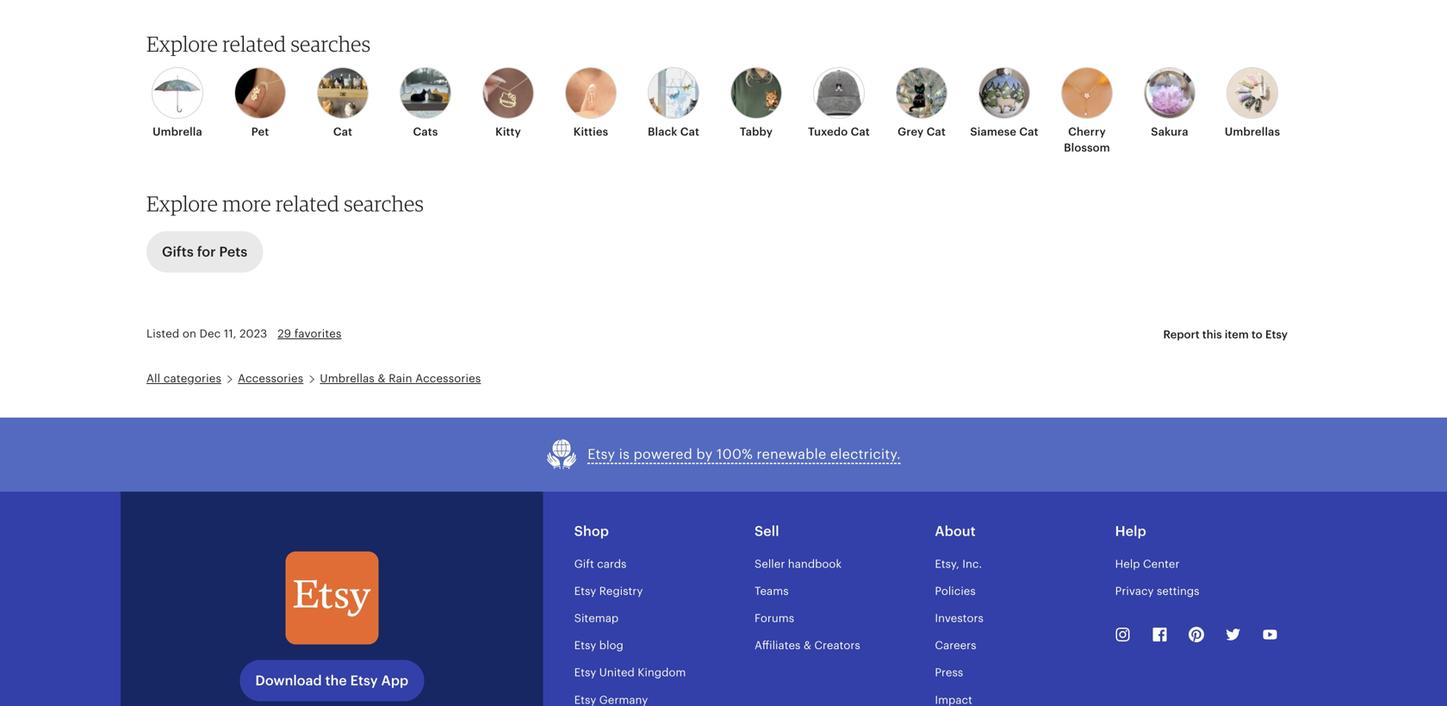 Task type: locate. For each thing, give the bounding box(es) containing it.
all categories link
[[146, 372, 221, 385]]

cats
[[413, 125, 438, 138]]

29 favorites link
[[278, 327, 342, 340]]

sakura
[[1151, 125, 1189, 138]]

help center
[[1116, 558, 1180, 571]]

gifts for pets link
[[146, 231, 263, 273]]

cat right the tuxedo
[[851, 125, 870, 138]]

1 help from the top
[[1116, 524, 1147, 539]]

1 vertical spatial &
[[804, 639, 812, 652]]

0 vertical spatial &
[[378, 372, 386, 385]]

grey cat link
[[886, 67, 958, 140]]

united
[[599, 667, 635, 680]]

umbrellas & rain accessories
[[320, 372, 481, 385]]

& for umbrellas
[[378, 372, 386, 385]]

explore up umbrella link
[[146, 31, 218, 57]]

cat right siamese
[[1020, 125, 1039, 138]]

0 vertical spatial related
[[223, 31, 286, 57]]

umbrellas left rain
[[320, 372, 375, 385]]

2 cat from the left
[[681, 125, 700, 138]]

more
[[223, 191, 271, 216]]

etsy left is
[[588, 447, 615, 462]]

1 horizontal spatial &
[[804, 639, 812, 652]]

grey cat
[[898, 125, 946, 138]]

careers
[[935, 639, 977, 652]]

1 horizontal spatial umbrellas
[[1225, 125, 1281, 138]]

privacy settings
[[1116, 585, 1200, 598]]

policies
[[935, 585, 976, 598]]

explore inside "region"
[[146, 31, 218, 57]]

etsy for etsy united kingdom
[[574, 667, 596, 680]]

explore
[[146, 31, 218, 57], [146, 191, 218, 216]]

etsy for etsy blog
[[574, 639, 596, 652]]

umbrellas & rain accessories link
[[320, 372, 481, 385]]

etsy down gift
[[574, 585, 596, 598]]

etsy right to
[[1266, 328, 1288, 341]]

searches
[[291, 31, 371, 57], [344, 191, 424, 216]]

cat for black cat
[[681, 125, 700, 138]]

umbrellas for umbrellas
[[1225, 125, 1281, 138]]

1 vertical spatial searches
[[344, 191, 424, 216]]

settings
[[1157, 585, 1200, 598]]

0 horizontal spatial &
[[378, 372, 386, 385]]

pets
[[219, 244, 248, 260]]

cat for grey cat
[[927, 125, 946, 138]]

forums link
[[755, 612, 795, 625]]

kitty link
[[472, 67, 545, 140]]

categories
[[164, 372, 221, 385]]

download the etsy app
[[255, 673, 409, 689]]

help up help center
[[1116, 524, 1147, 539]]

0 vertical spatial searches
[[291, 31, 371, 57]]

1 explore from the top
[[146, 31, 218, 57]]

3 cat from the left
[[851, 125, 870, 138]]

listed on dec 11, 2023
[[146, 327, 267, 340]]

searches up cat link
[[291, 31, 371, 57]]

cat link
[[307, 67, 379, 140]]

report
[[1164, 328, 1200, 341]]

cherry blossom
[[1064, 125, 1111, 154]]

kitties
[[574, 125, 609, 138]]

rain
[[389, 372, 412, 385]]

sell
[[755, 524, 780, 539]]

black cat link
[[638, 67, 710, 140]]

1 horizontal spatial accessories
[[416, 372, 481, 385]]

1 vertical spatial related
[[276, 191, 340, 216]]

related right more
[[276, 191, 340, 216]]

all
[[146, 372, 160, 385]]

searches down the "cats"
[[344, 191, 424, 216]]

help
[[1116, 524, 1147, 539], [1116, 558, 1140, 571]]

0 vertical spatial explore
[[146, 31, 218, 57]]

related up pet 'link'
[[223, 31, 286, 57]]

etsy registry link
[[574, 585, 643, 598]]

cat for siamese cat
[[1020, 125, 1039, 138]]

4 cat from the left
[[927, 125, 946, 138]]

accessories right rain
[[416, 372, 481, 385]]

tuxedo
[[808, 125, 848, 138]]

etsy inside button
[[588, 447, 615, 462]]

explore for explore related searches
[[146, 31, 218, 57]]

& left creators
[[804, 639, 812, 652]]

umbrellas for umbrellas & rain accessories
[[320, 372, 375, 385]]

0 horizontal spatial umbrellas
[[320, 372, 375, 385]]

to
[[1252, 328, 1263, 341]]

0 vertical spatial umbrellas
[[1225, 125, 1281, 138]]

help up privacy
[[1116, 558, 1140, 571]]

umbrellas link
[[1217, 67, 1289, 140]]

press link
[[935, 667, 964, 680]]

accessories
[[238, 372, 304, 385], [416, 372, 481, 385]]

2 help from the top
[[1116, 558, 1140, 571]]

download the etsy app link
[[240, 660, 424, 702]]

etsy registry
[[574, 585, 643, 598]]

1 vertical spatial explore
[[146, 191, 218, 216]]

gift cards
[[574, 558, 627, 571]]

etsy left blog
[[574, 639, 596, 652]]

explore up gifts
[[146, 191, 218, 216]]

etsy
[[1266, 328, 1288, 341], [588, 447, 615, 462], [574, 585, 596, 598], [574, 639, 596, 652], [574, 667, 596, 680], [350, 673, 378, 689]]

1 vertical spatial help
[[1116, 558, 1140, 571]]

& left rain
[[378, 372, 386, 385]]

kitties link
[[555, 67, 627, 140]]

1 vertical spatial umbrellas
[[320, 372, 375, 385]]

kingdom
[[638, 667, 686, 680]]

registry
[[599, 585, 643, 598]]

0 horizontal spatial accessories
[[238, 372, 304, 385]]

cat right grey
[[927, 125, 946, 138]]

tabby
[[740, 125, 773, 138]]

accessories link
[[238, 372, 304, 385]]

etsy for etsy registry
[[574, 585, 596, 598]]

etsy, inc.
[[935, 558, 982, 571]]

affiliates & creators link
[[755, 639, 861, 652]]

&
[[378, 372, 386, 385], [804, 639, 812, 652]]

umbrellas right sakura
[[1225, 125, 1281, 138]]

on
[[183, 327, 197, 340]]

umbrellas inside explore related searches "region"
[[1225, 125, 1281, 138]]

29
[[278, 327, 291, 340]]

etsy blog
[[574, 639, 624, 652]]

cat right black
[[681, 125, 700, 138]]

listed
[[146, 327, 180, 340]]

0 vertical spatial help
[[1116, 524, 1147, 539]]

tuxedo cat
[[808, 125, 870, 138]]

searches inside "region"
[[291, 31, 371, 57]]

report this item to etsy
[[1164, 328, 1288, 341]]

dec
[[200, 327, 221, 340]]

etsy down etsy blog link
[[574, 667, 596, 680]]

siamese
[[971, 125, 1017, 138]]

2 explore from the top
[[146, 191, 218, 216]]

grey
[[898, 125, 924, 138]]

pet
[[251, 125, 269, 138]]

accessories down 29
[[238, 372, 304, 385]]

5 cat from the left
[[1020, 125, 1039, 138]]

cat right pet
[[333, 125, 353, 138]]

sakura link
[[1134, 67, 1206, 140]]



Task type: vqa. For each thing, say whether or not it's contained in the screenshot.
top viewed
no



Task type: describe. For each thing, give the bounding box(es) containing it.
kitty
[[496, 125, 521, 138]]

tuxedo cat link
[[803, 67, 875, 140]]

help for help
[[1116, 524, 1147, 539]]

download
[[255, 673, 322, 689]]

app
[[381, 673, 409, 689]]

cards
[[597, 558, 627, 571]]

explore related searches region
[[136, 31, 1311, 187]]

about
[[935, 524, 976, 539]]

gifts for pets
[[162, 244, 248, 260]]

blossom
[[1064, 141, 1111, 154]]

2 accessories from the left
[[416, 372, 481, 385]]

help for help center
[[1116, 558, 1140, 571]]

affiliates & creators
[[755, 639, 861, 652]]

etsy right the
[[350, 673, 378, 689]]

sitemap
[[574, 612, 619, 625]]

etsy, inc. link
[[935, 558, 982, 571]]

privacy settings link
[[1116, 585, 1200, 598]]

pet link
[[224, 67, 296, 140]]

siamese cat link
[[969, 67, 1041, 140]]

this
[[1203, 328, 1222, 341]]

press
[[935, 667, 964, 680]]

forums
[[755, 612, 795, 625]]

related inside "region"
[[223, 31, 286, 57]]

explore more related searches
[[146, 191, 424, 216]]

favorites
[[294, 327, 342, 340]]

explore for explore more related searches
[[146, 191, 218, 216]]

11,
[[224, 327, 237, 340]]

tabby link
[[720, 67, 793, 140]]

investors link
[[935, 612, 984, 625]]

for
[[197, 244, 216, 260]]

gift
[[574, 558, 594, 571]]

cherry
[[1069, 125, 1106, 138]]

report this item to etsy button
[[1151, 319, 1301, 350]]

black
[[648, 125, 678, 138]]

etsy for etsy is powered by 100% renewable electricity.
[[588, 447, 615, 462]]

cats link
[[389, 67, 462, 140]]

1 cat from the left
[[333, 125, 353, 138]]

etsy united kingdom
[[574, 667, 686, 680]]

the
[[325, 673, 347, 689]]

sitemap link
[[574, 612, 619, 625]]

careers link
[[935, 639, 977, 652]]

gift cards link
[[574, 558, 627, 571]]

black cat
[[648, 125, 700, 138]]

1 accessories from the left
[[238, 372, 304, 385]]

shop
[[574, 524, 609, 539]]

cat for tuxedo cat
[[851, 125, 870, 138]]

handbook
[[788, 558, 842, 571]]

umbrella
[[153, 125, 202, 138]]

teams
[[755, 585, 789, 598]]

etsy is powered by 100% renewable electricity. button
[[546, 438, 901, 471]]

teams link
[[755, 585, 789, 598]]

is
[[619, 447, 630, 462]]

100%
[[717, 447, 753, 462]]

inc.
[[963, 558, 982, 571]]

electricity.
[[830, 447, 901, 462]]

powered
[[634, 447, 693, 462]]

affiliates
[[755, 639, 801, 652]]

etsy blog link
[[574, 639, 624, 652]]

policies link
[[935, 585, 976, 598]]

investors
[[935, 612, 984, 625]]

item
[[1225, 328, 1249, 341]]

seller
[[755, 558, 785, 571]]

all categories
[[146, 372, 221, 385]]

center
[[1143, 558, 1180, 571]]

etsy inside button
[[1266, 328, 1288, 341]]

29 favorites
[[278, 327, 342, 340]]

umbrella link
[[141, 67, 214, 140]]

cherry blossom link
[[1051, 67, 1124, 155]]

explore related searches
[[146, 31, 371, 57]]

& for affiliates
[[804, 639, 812, 652]]

help center link
[[1116, 558, 1180, 571]]

by
[[697, 447, 713, 462]]

etsy united kingdom link
[[574, 667, 686, 680]]



